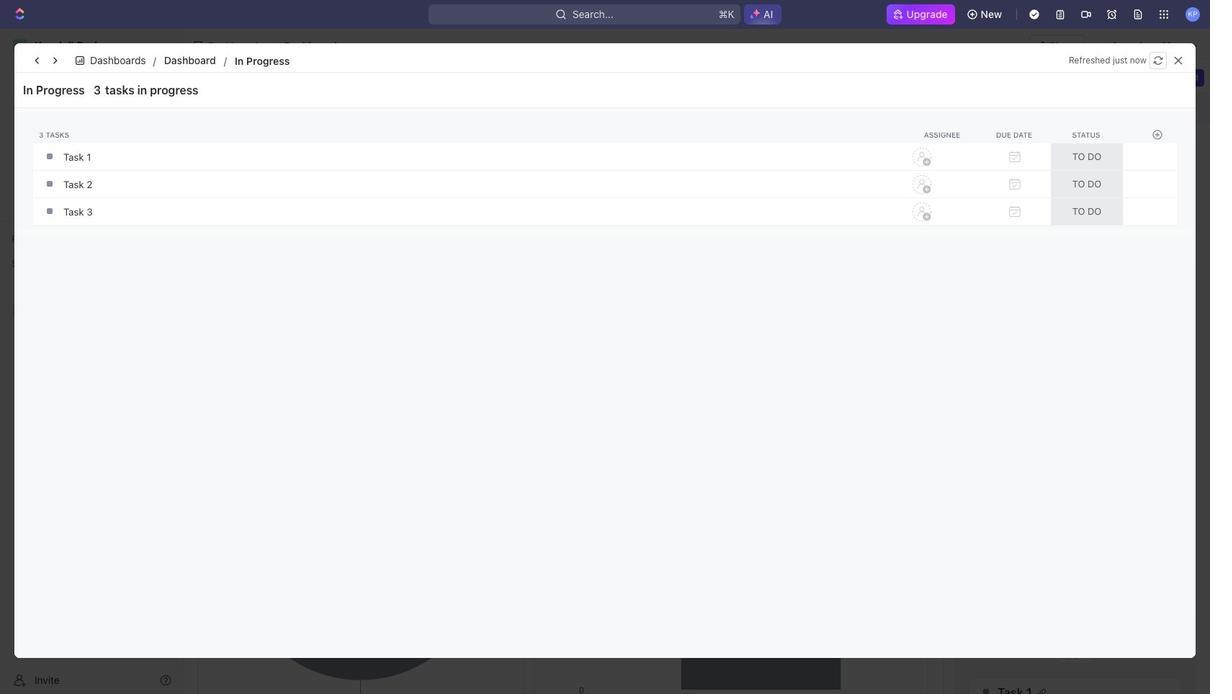 Task type: vqa. For each thing, say whether or not it's contained in the screenshot.
user group image
yes



Task type: locate. For each thing, give the bounding box(es) containing it.
tree inside sidebar navigation
[[6, 275, 177, 470]]

None text field
[[284, 37, 598, 55]]

tree
[[6, 275, 177, 470]]

sidebar navigation
[[0, 29, 184, 694]]

alert
[[184, 92, 1211, 124]]

user group image
[[15, 307, 26, 316]]



